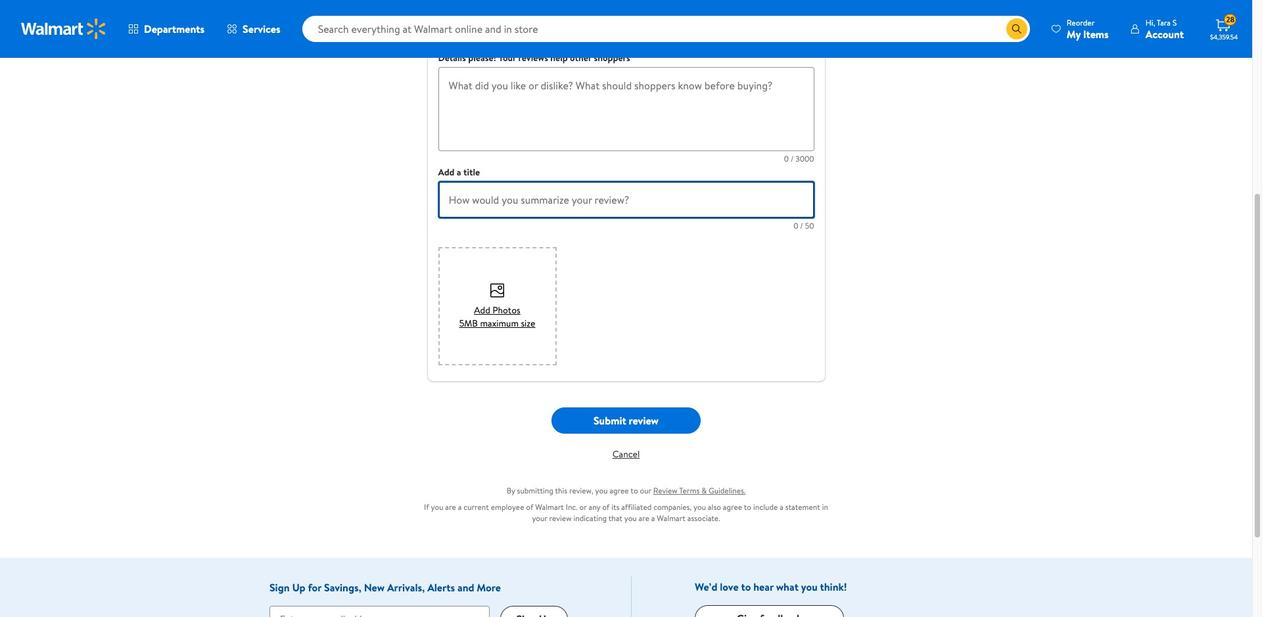 Task type: describe. For each thing, give the bounding box(es) containing it.
details
[[438, 51, 466, 64]]

we'd love to hear what you think!
[[695, 580, 847, 595]]

2 vertical spatial to
[[741, 580, 751, 595]]

up
[[292, 581, 306, 595]]

0 horizontal spatial walmart
[[536, 502, 564, 513]]

guidelines.
[[709, 485, 746, 497]]

you left also
[[694, 502, 706, 513]]

photos
[[493, 304, 521, 317]]

love
[[720, 580, 739, 595]]

new
[[364, 581, 385, 595]]

submit
[[594, 414, 627, 428]]

review inside by submitting this review, you agree to our review terms & guidelines. if you are a current employee of walmart inc. or any of its affiliated companies, you also agree to include a statement in your review indicating that you are a walmart associate.
[[550, 513, 572, 524]]

0 for add a title
[[794, 220, 799, 231]]

Walmart Site-Wide search field
[[302, 16, 1030, 42]]

search icon image
[[1012, 24, 1023, 34]]

Your nickname text field
[[438, 0, 814, 21]]

you right what
[[801, 580, 818, 595]]

size
[[521, 317, 536, 330]]

3000
[[796, 153, 814, 164]]

hi, tara s account
[[1146, 17, 1184, 41]]

0 / 50
[[794, 220, 814, 231]]

s
[[1173, 17, 1177, 28]]

/ for add a title
[[801, 220, 804, 231]]

reorder my items
[[1067, 17, 1109, 41]]

please!
[[468, 51, 496, 64]]

cancel
[[613, 448, 640, 461]]

0 / 3000
[[784, 153, 814, 164]]

current
[[464, 502, 489, 513]]

Enter your email address field
[[270, 607, 490, 618]]

0 vertical spatial agree
[[610, 485, 629, 497]]

for
[[308, 581, 322, 595]]

arrivals,
[[387, 581, 425, 595]]

indicating
[[574, 513, 607, 524]]

submitting
[[517, 485, 554, 497]]

what
[[776, 580, 799, 595]]

your
[[499, 51, 516, 64]]

inc.
[[566, 502, 578, 513]]

add for a
[[438, 166, 455, 179]]

we'd
[[695, 580, 718, 595]]

add for photos
[[474, 304, 491, 317]]

a left title
[[457, 166, 461, 179]]

sign
[[270, 581, 290, 595]]

walmart image
[[21, 18, 107, 39]]

1 horizontal spatial agree
[[723, 502, 743, 513]]

companies,
[[654, 502, 692, 513]]

&
[[702, 485, 707, 497]]

employee
[[491, 502, 524, 513]]

your
[[532, 513, 548, 524]]

sign up for savings, new arrivals, alerts and more
[[270, 581, 501, 595]]

a right include
[[780, 502, 784, 513]]

1 vertical spatial to
[[744, 502, 752, 513]]

this
[[555, 485, 568, 497]]

review
[[654, 485, 678, 497]]

a left current
[[458, 502, 462, 513]]

that
[[609, 513, 623, 524]]

departments button
[[117, 13, 216, 45]]

0 horizontal spatial are
[[445, 502, 456, 513]]

items
[[1084, 27, 1109, 41]]

my
[[1067, 27, 1081, 41]]

alerts
[[428, 581, 455, 595]]

services button
[[216, 13, 292, 45]]

0 vertical spatial to
[[631, 485, 638, 497]]

shoppers
[[594, 51, 631, 64]]

its
[[612, 502, 620, 513]]

tara
[[1157, 17, 1171, 28]]

hi,
[[1146, 17, 1156, 28]]

our
[[640, 485, 652, 497]]

if
[[424, 502, 429, 513]]

1 horizontal spatial walmart
[[657, 513, 686, 524]]



Task type: locate. For each thing, give the bounding box(es) containing it.
agree
[[610, 485, 629, 497], [723, 502, 743, 513]]

agree up its
[[610, 485, 629, 497]]

are
[[445, 502, 456, 513], [639, 513, 650, 524]]

include
[[754, 502, 778, 513]]

help
[[551, 51, 568, 64]]

think!
[[820, 580, 847, 595]]

cancel link
[[613, 448, 640, 461]]

to
[[631, 485, 638, 497], [744, 502, 752, 513], [741, 580, 751, 595]]

0 vertical spatial review
[[629, 414, 659, 428]]

0 for details please! your reviews help other shoppers
[[784, 153, 789, 164]]

you
[[596, 485, 608, 497], [431, 502, 444, 513], [694, 502, 706, 513], [625, 513, 637, 524], [801, 580, 818, 595]]

to right love in the right of the page
[[741, 580, 751, 595]]

to left include
[[744, 502, 752, 513]]

you right the if
[[431, 502, 444, 513]]

1 vertical spatial agree
[[723, 502, 743, 513]]

in
[[822, 502, 829, 513]]

1 of from the left
[[526, 502, 534, 513]]

title
[[464, 166, 480, 179]]

of left its
[[603, 502, 610, 513]]

review
[[629, 414, 659, 428], [550, 513, 572, 524]]

add left photos
[[474, 304, 491, 317]]

maximum
[[480, 317, 519, 330]]

services
[[243, 22, 281, 36]]

terms
[[680, 485, 700, 497]]

0 left "50"
[[794, 220, 799, 231]]

Search search field
[[302, 16, 1030, 42]]

0
[[784, 153, 789, 164], [794, 220, 799, 231]]

0 horizontal spatial add
[[438, 166, 455, 179]]

a
[[457, 166, 461, 179], [458, 502, 462, 513], [780, 502, 784, 513], [652, 513, 655, 524]]

are down our
[[639, 513, 650, 524]]

1 vertical spatial review
[[550, 513, 572, 524]]

details please! your reviews help other shoppers
[[438, 51, 631, 64]]

submit review button
[[552, 408, 701, 434]]

/ for details please! your reviews help other shoppers
[[791, 153, 794, 164]]

0 horizontal spatial 0
[[784, 153, 789, 164]]

submit review
[[594, 414, 659, 428]]

add left title
[[438, 166, 455, 179]]

1 vertical spatial add
[[474, 304, 491, 317]]

2 of from the left
[[603, 502, 610, 513]]

50
[[805, 220, 814, 231]]

of
[[526, 502, 534, 513], [603, 502, 610, 513]]

or
[[580, 502, 587, 513]]

affiliated
[[622, 502, 652, 513]]

review,
[[570, 485, 594, 497]]

statement
[[786, 502, 821, 513]]

0 vertical spatial /
[[791, 153, 794, 164]]

add
[[438, 166, 455, 179], [474, 304, 491, 317]]

1 horizontal spatial review
[[629, 414, 659, 428]]

1 horizontal spatial add
[[474, 304, 491, 317]]

by submitting this review, you agree to our review terms & guidelines. if you are a current employee of walmart inc. or any of its affiliated companies, you also agree to include a statement in your review indicating that you are a walmart associate.
[[424, 485, 829, 524]]

savings,
[[324, 581, 362, 595]]

walmart down this
[[536, 502, 564, 513]]

departments
[[144, 22, 205, 36]]

5mb
[[459, 317, 478, 330]]

28
[[1227, 14, 1235, 25]]

1 horizontal spatial 0
[[794, 220, 799, 231]]

any
[[589, 502, 601, 513]]

you right that
[[625, 513, 637, 524]]

a down our
[[652, 513, 655, 524]]

1 horizontal spatial of
[[603, 502, 610, 513]]

also
[[708, 502, 721, 513]]

Add a title text field
[[438, 182, 814, 218]]

review inside button
[[629, 414, 659, 428]]

1 horizontal spatial are
[[639, 513, 650, 524]]

0 horizontal spatial review
[[550, 513, 572, 524]]

1 horizontal spatial /
[[801, 220, 804, 231]]

0 horizontal spatial of
[[526, 502, 534, 513]]

and
[[458, 581, 475, 595]]

review right your
[[550, 513, 572, 524]]

hear
[[754, 580, 774, 595]]

you up any
[[596, 485, 608, 497]]

walmart
[[536, 502, 564, 513], [657, 513, 686, 524]]

account
[[1146, 27, 1184, 41]]

other
[[570, 51, 592, 64]]

associate.
[[688, 513, 720, 524]]

by
[[507, 485, 515, 497]]

reorder
[[1067, 17, 1095, 28]]

0 left "3000" at top
[[784, 153, 789, 164]]

/
[[791, 153, 794, 164], [801, 220, 804, 231]]

review right the submit on the left bottom of the page
[[629, 414, 659, 428]]

1 vertical spatial 0
[[794, 220, 799, 231]]

are right the if
[[445, 502, 456, 513]]

1 vertical spatial /
[[801, 220, 804, 231]]

/ left "3000" at top
[[791, 153, 794, 164]]

$4,359.54
[[1211, 32, 1239, 41]]

add photos 5mb maximum size
[[459, 304, 536, 330]]

walmart down review
[[657, 513, 686, 524]]

to left our
[[631, 485, 638, 497]]

clear search field text image
[[991, 23, 1001, 34]]

0 vertical spatial add
[[438, 166, 455, 179]]

add a title
[[438, 166, 480, 179]]

0 vertical spatial 0
[[784, 153, 789, 164]]

0 horizontal spatial /
[[791, 153, 794, 164]]

Details please! Your reviews help other shoppers text field
[[438, 67, 814, 151]]

of down submitting
[[526, 502, 534, 513]]

more
[[477, 581, 501, 595]]

0 horizontal spatial agree
[[610, 485, 629, 497]]

add inside add photos 5mb maximum size
[[474, 304, 491, 317]]

agree down guidelines.
[[723, 502, 743, 513]]

/ left "50"
[[801, 220, 804, 231]]

reviews
[[519, 51, 548, 64]]

review terms & guidelines. button
[[654, 485, 746, 497]]



Task type: vqa. For each thing, say whether or not it's contained in the screenshot.
the Access
no



